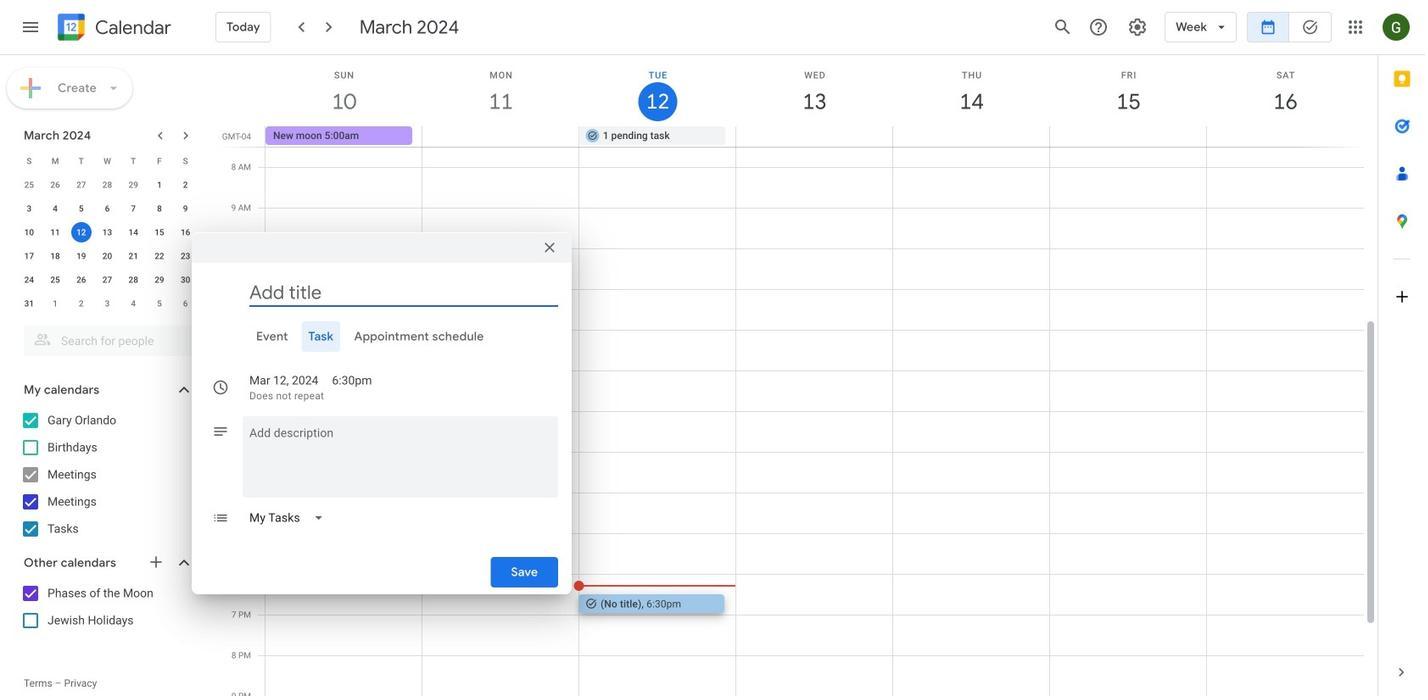 Task type: vqa. For each thing, say whether or not it's contained in the screenshot.
25 element
yes



Task type: describe. For each thing, give the bounding box(es) containing it.
3 element
[[19, 199, 39, 219]]

28 element
[[123, 270, 144, 290]]

19 element
[[71, 246, 91, 266]]

1 element
[[149, 175, 170, 195]]

15 element
[[149, 222, 170, 243]]

25 element
[[45, 270, 65, 290]]

february 29 element
[[123, 175, 144, 195]]

april 6 element
[[175, 294, 196, 314]]

april 4 element
[[123, 294, 144, 314]]

calendar element
[[54, 10, 171, 48]]

heading inside calendar element
[[92, 17, 171, 38]]

add other calendars image
[[148, 554, 165, 571]]

31 element
[[19, 294, 39, 314]]

settings menu image
[[1128, 17, 1148, 37]]

8 element
[[149, 199, 170, 219]]

20 element
[[97, 246, 117, 266]]

11 element
[[45, 222, 65, 243]]

main drawer image
[[20, 17, 41, 37]]

23 element
[[175, 246, 196, 266]]

april 5 element
[[149, 294, 170, 314]]

6 element
[[97, 199, 117, 219]]

5 element
[[71, 199, 91, 219]]

27 element
[[97, 270, 117, 290]]

13 element
[[97, 222, 117, 243]]

Add title text field
[[249, 280, 558, 305]]

february 26 element
[[45, 175, 65, 195]]



Task type: locate. For each thing, give the bounding box(es) containing it.
1 horizontal spatial tab list
[[1379, 55, 1425, 649]]

row group
[[16, 173, 199, 316]]

february 27 element
[[71, 175, 91, 195]]

grid
[[217, 55, 1378, 696]]

february 28 element
[[97, 175, 117, 195]]

Add description text field
[[243, 423, 558, 484]]

row
[[258, 126, 1378, 147], [16, 149, 199, 173], [16, 173, 199, 197], [16, 197, 199, 221], [16, 221, 199, 244], [16, 244, 199, 268], [16, 268, 199, 292], [16, 292, 199, 316]]

cell
[[422, 126, 579, 147], [736, 126, 893, 147], [893, 126, 1050, 147], [1050, 126, 1206, 147], [1206, 126, 1363, 147], [68, 221, 94, 244]]

14 element
[[123, 222, 144, 243]]

march 2024 grid
[[16, 149, 199, 316]]

17 element
[[19, 246, 39, 266]]

april 3 element
[[97, 294, 117, 314]]

None field
[[243, 503, 337, 534]]

heading
[[92, 17, 171, 38]]

7 element
[[123, 199, 144, 219]]

22 element
[[149, 246, 170, 266]]

cell inside "march 2024" grid
[[68, 221, 94, 244]]

other calendars list
[[3, 580, 210, 635]]

26 element
[[71, 270, 91, 290]]

april 1 element
[[45, 294, 65, 314]]

my calendars list
[[3, 407, 210, 543]]

february 25 element
[[19, 175, 39, 195]]

21 element
[[123, 246, 144, 266]]

4 element
[[45, 199, 65, 219]]

30 element
[[175, 270, 196, 290]]

10 element
[[19, 222, 39, 243]]

9 element
[[175, 199, 196, 219]]

0 horizontal spatial tab list
[[205, 322, 558, 352]]

None search field
[[0, 319, 210, 356]]

april 2 element
[[71, 294, 91, 314]]

29 element
[[149, 270, 170, 290]]

Search for people text field
[[34, 326, 183, 356]]

12, today element
[[71, 222, 91, 243]]

18 element
[[45, 246, 65, 266]]

16 element
[[175, 222, 196, 243]]

24 element
[[19, 270, 39, 290]]

tab list
[[1379, 55, 1425, 649], [205, 322, 558, 352]]

2 element
[[175, 175, 196, 195]]



